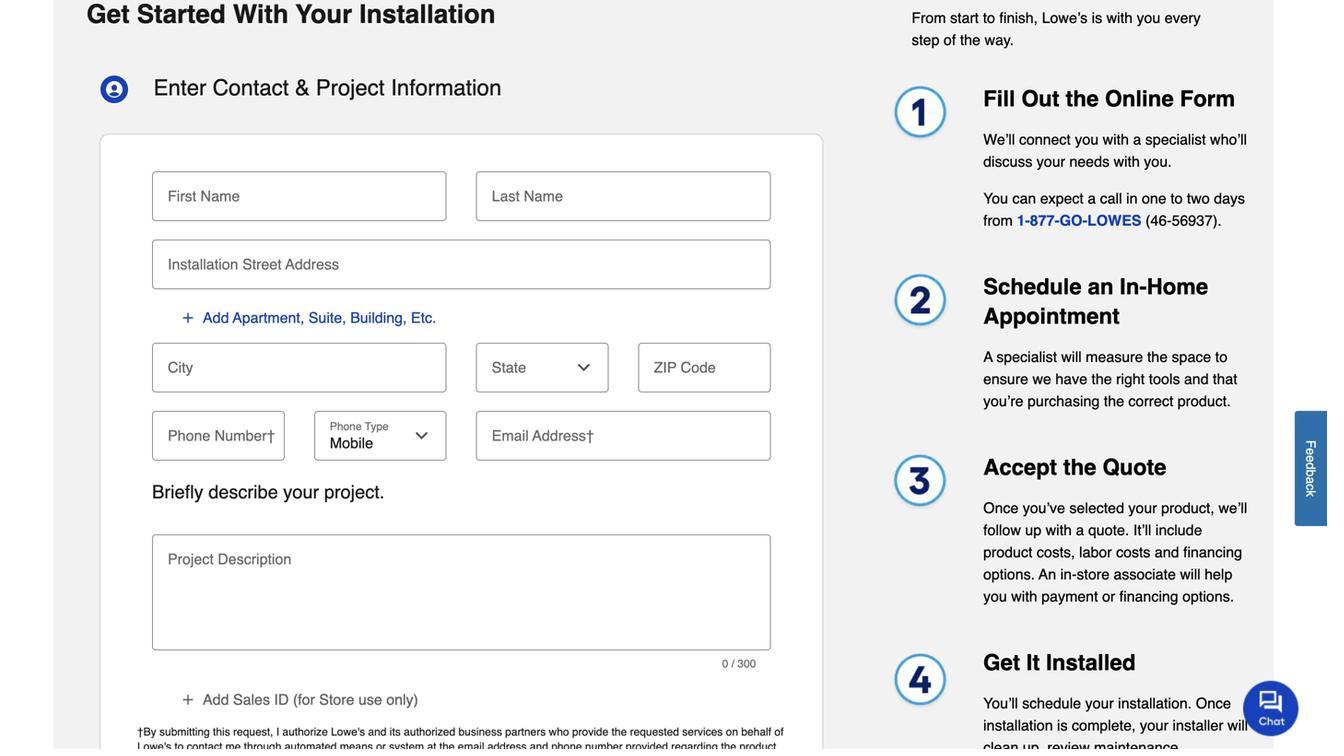 Task type: locate. For each thing, give the bounding box(es) containing it.
1 vertical spatial add
[[203, 691, 229, 708]]

your inside once you've selected your product, we'll follow up with a quote. it'll include product costs, labor costs and financing options. an in-store associate will help you with payment or financing options.
[[1128, 499, 1157, 517]]

1-877-go-lowes (46-56937).
[[1017, 212, 1222, 229]]

1 vertical spatial is
[[1057, 717, 1068, 734]]

me
[[225, 741, 241, 749]]

1 add from the top
[[203, 309, 229, 326]]

1 horizontal spatial specialist
[[1145, 131, 1206, 148]]

you've
[[1023, 499, 1065, 517]]

email
[[458, 741, 484, 749]]

0 vertical spatial add
[[203, 309, 229, 326]]

a
[[1133, 131, 1141, 148], [1088, 190, 1096, 207], [1304, 477, 1318, 484], [1076, 522, 1084, 539]]

through
[[244, 741, 281, 749]]

add right plus image
[[203, 309, 229, 326]]

who'll
[[1210, 131, 1247, 148]]

briefly describe your project.
[[152, 482, 385, 503]]

1 vertical spatial or
[[376, 741, 386, 749]]

1 vertical spatial will
[[1180, 566, 1201, 583]]

a inside you can expect a call in one to two days from
[[1088, 190, 1096, 207]]

is inside you'll schedule your installation. once installation is complete, your installer will clean up, review maintenan
[[1057, 717, 1068, 734]]

you'll schedule your installation. once installation is complete, your installer will clean up, review maintenan
[[983, 695, 1248, 749]]

to up the way.
[[983, 9, 995, 26]]

will inside you'll schedule your installation. once installation is complete, your installer will clean up, review maintenan
[[1228, 717, 1248, 734]]

once inside you'll schedule your installation. once installation is complete, your installer will clean up, review maintenan
[[1196, 695, 1231, 712]]

0 horizontal spatial specialist
[[996, 348, 1057, 365]]

your down connect
[[1037, 153, 1065, 170]]

to up that
[[1215, 348, 1228, 365]]

with up costs,
[[1046, 522, 1072, 539]]

i
[[276, 726, 279, 739]]

0 horizontal spatial will
[[1061, 348, 1082, 365]]

0 / 300
[[722, 658, 756, 671]]

we'll
[[983, 131, 1015, 148]]

regarding
[[671, 741, 718, 749]]

1 horizontal spatial of
[[944, 31, 956, 48]]

you
[[1137, 9, 1161, 26], [1075, 131, 1099, 148], [983, 588, 1007, 605]]

with
[[1106, 9, 1133, 26], [1103, 131, 1129, 148], [1114, 153, 1140, 170], [1046, 522, 1072, 539], [1011, 588, 1037, 605]]

is right 'lowe's'
[[1092, 9, 1102, 26]]

installation.
[[1118, 695, 1192, 712]]

1 vertical spatial options.
[[1183, 588, 1234, 605]]

and down 'partners'
[[530, 741, 548, 749]]

review
[[1047, 739, 1090, 749]]

lowes
[[1087, 212, 1142, 229]]

or right means
[[376, 741, 386, 749]]

lowe's
[[1042, 9, 1088, 26]]

1 vertical spatial specialist
[[996, 348, 1057, 365]]

building,
[[350, 309, 407, 326]]

and
[[1184, 370, 1209, 388], [1155, 544, 1179, 561], [368, 726, 387, 739], [530, 741, 548, 749]]

0 vertical spatial you
[[1137, 9, 1161, 26]]

the down start
[[960, 31, 981, 48]]

up,
[[1023, 739, 1043, 749]]

2 vertical spatial will
[[1228, 717, 1248, 734]]

and inside once you've selected your product, we'll follow up with a quote. it'll include product costs, labor costs and financing options. an in-store associate will help you with payment or financing options.
[[1155, 544, 1179, 561]]

specialist inside a specialist will measure the space to ensure we have the right tools and that you're purchasing the correct product.
[[996, 348, 1057, 365]]

with left payment
[[1011, 588, 1037, 605]]

1 vertical spatial once
[[1196, 695, 1231, 712]]

business
[[458, 726, 502, 739]]

and inside a specialist will measure the space to ensure we have the right tools and that you're purchasing the correct product.
[[1184, 370, 1209, 388]]

fill out the online form
[[983, 86, 1235, 111]]

and down space
[[1184, 370, 1209, 388]]

you down product
[[983, 588, 1007, 605]]

0 vertical spatial financing
[[1183, 544, 1242, 561]]

2 horizontal spatial you
[[1137, 9, 1161, 26]]

authorized
[[404, 726, 455, 739]]

1 horizontal spatial you
[[1075, 131, 1099, 148]]

your inside 'we'll connect you with a specialist who'll discuss your needs with you.'
[[1037, 153, 1065, 170]]

suite,
[[309, 309, 346, 326]]

services
[[682, 726, 723, 739]]

specialist inside 'we'll connect you with a specialist who'll discuss your needs with you.'
[[1145, 131, 1206, 148]]

the up number
[[612, 726, 627, 739]]

d
[[1304, 462, 1318, 470]]

selected
[[1069, 499, 1124, 517]]

a left call at the top right of the page
[[1088, 190, 1096, 207]]

connect
[[1019, 131, 1071, 148]]

2 e from the top
[[1304, 455, 1318, 462]]

0 vertical spatial will
[[1061, 348, 1082, 365]]

request,
[[233, 726, 273, 739]]

financing
[[1183, 544, 1242, 561], [1119, 588, 1178, 605]]

purchasing
[[1028, 393, 1100, 410]]

you'll
[[983, 695, 1018, 712]]

you left every
[[1137, 9, 1161, 26]]

have
[[1056, 370, 1087, 388]]

1 horizontal spatial once
[[1196, 695, 1231, 712]]

provided
[[626, 741, 668, 749]]

0 vertical spatial once
[[983, 499, 1019, 517]]

of right step at top
[[944, 31, 956, 48]]

product.
[[1178, 393, 1231, 410]]

f e e d b a c k button
[[1295, 411, 1327, 526]]

will right installer
[[1228, 717, 1248, 734]]

2 horizontal spatial will
[[1228, 717, 1248, 734]]

0 horizontal spatial of
[[774, 726, 784, 739]]

lowe's up means
[[331, 726, 365, 739]]

1 vertical spatial financing
[[1119, 588, 1178, 605]]

expect
[[1040, 190, 1084, 207]]

(for
[[293, 691, 315, 708]]

0 horizontal spatial lowe's
[[137, 741, 171, 749]]

and down include
[[1155, 544, 1179, 561]]

300
[[738, 658, 756, 671]]

will inside once you've selected your product, we'll follow up with a quote. it'll include product costs, labor costs and financing options. an in-store associate will help you with payment or financing options.
[[1180, 566, 1201, 583]]

briefly
[[152, 482, 203, 503]]

projectDescription text field
[[159, 561, 763, 642]]

of
[[944, 31, 956, 48], [774, 726, 784, 739]]

you inside 'we'll connect you with a specialist who'll discuss your needs with you.'
[[1075, 131, 1099, 148]]

the down right
[[1104, 393, 1124, 410]]

correct
[[1128, 393, 1174, 410]]

a up labor
[[1076, 522, 1084, 539]]

or down store
[[1102, 588, 1115, 605]]

add for add apartment, suite, building, etc.
[[203, 309, 229, 326]]

will
[[1061, 348, 1082, 365], [1180, 566, 1201, 583], [1228, 717, 1248, 734]]

lowe's down by
[[137, 741, 171, 749]]

an icon of the number three. image
[[884, 453, 954, 515]]

once inside once you've selected your product, we'll follow up with a quote. it'll include product costs, labor costs and financing options. an in-store associate will help you with payment or financing options.
[[983, 499, 1019, 517]]

installed
[[1046, 650, 1136, 676]]

an icon of the number one. image
[[884, 84, 954, 146]]

of inside from start to finish, lowe's is with you every step of the way.
[[944, 31, 956, 48]]

options.
[[983, 566, 1035, 583], [1183, 588, 1234, 605]]

financing down associate
[[1119, 588, 1178, 605]]

an icon of the number two. image
[[884, 272, 954, 334]]

costs,
[[1037, 544, 1075, 561]]

or inside † by submitting this request, i authorize                         lowe's and its authorized business partners who                         provide the requested services on behalf of lowe's                         to contact me through automated means or system at the                         email address and phone number provided regarding the                         produc
[[376, 741, 386, 749]]

0 horizontal spatial or
[[376, 741, 386, 749]]

your up it'll
[[1128, 499, 1157, 517]]

1 horizontal spatial options.
[[1183, 588, 1234, 605]]

to down submitting
[[174, 741, 184, 749]]

plus image
[[181, 311, 195, 326]]

is up review
[[1057, 717, 1068, 734]]

will up have
[[1061, 348, 1082, 365]]

0 vertical spatial options.
[[983, 566, 1035, 583]]

once up installer
[[1196, 695, 1231, 712]]

f
[[1304, 440, 1318, 448]]

0 horizontal spatial is
[[1057, 717, 1068, 734]]

0 vertical spatial is
[[1092, 9, 1102, 26]]

of inside † by submitting this request, i authorize                         lowe's and its authorized business partners who                         provide the requested services on behalf of lowe's                         to contact me through automated means or system at the                         email address and phone number provided regarding the                         produc
[[774, 726, 784, 739]]

out
[[1021, 86, 1060, 111]]

financing up the help
[[1183, 544, 1242, 561]]

once
[[983, 499, 1019, 517], [1196, 695, 1231, 712]]

†
[[137, 726, 143, 739]]

your
[[1037, 153, 1065, 170], [283, 482, 319, 503], [1128, 499, 1157, 517], [1085, 695, 1114, 712], [1140, 717, 1169, 734]]

e up b
[[1304, 455, 1318, 462]]

options. down the help
[[1183, 588, 1234, 605]]

from
[[912, 9, 946, 26]]

to left two
[[1171, 190, 1183, 207]]

start
[[950, 9, 979, 26]]

go-
[[1060, 212, 1087, 229]]

a up k on the right bottom of page
[[1304, 477, 1318, 484]]

0 vertical spatial of
[[944, 31, 956, 48]]

e up d
[[1304, 448, 1318, 455]]

quote.
[[1088, 522, 1129, 539]]

the up tools
[[1147, 348, 1168, 365]]

1 horizontal spatial will
[[1180, 566, 1201, 583]]

include
[[1155, 522, 1202, 539]]

1 vertical spatial of
[[774, 726, 784, 739]]

chat invite button image
[[1243, 680, 1299, 736]]

space
[[1172, 348, 1211, 365]]

discuss
[[983, 153, 1033, 170]]

the down on
[[721, 741, 736, 749]]

you inside once you've selected your product, we'll follow up with a quote. it'll include product costs, labor costs and financing options. an in-store associate will help you with payment or financing options.
[[983, 588, 1007, 605]]

a down online
[[1133, 131, 1141, 148]]

partners
[[505, 726, 546, 739]]

once up the follow
[[983, 499, 1019, 517]]

specialist up "you."
[[1145, 131, 1206, 148]]

0 horizontal spatial you
[[983, 588, 1007, 605]]

0 vertical spatial specialist
[[1145, 131, 1206, 148]]

information
[[391, 75, 502, 100]]

and left its
[[368, 726, 387, 739]]

2 add from the top
[[203, 691, 229, 708]]

will left the help
[[1180, 566, 1201, 583]]

phone
[[551, 741, 582, 749]]

1 horizontal spatial or
[[1102, 588, 1115, 605]]

0 vertical spatial lowe's
[[331, 726, 365, 739]]

to inside a specialist will measure the space to ensure we have the right tools and that you're purchasing the correct product.
[[1215, 348, 1228, 365]]

with up needs
[[1103, 131, 1129, 148]]

store
[[319, 691, 354, 708]]

add apartment, suite, building, etc.
[[203, 309, 436, 326]]

2 vertical spatial you
[[983, 588, 1007, 605]]

payment
[[1042, 588, 1098, 605]]

options. down product
[[983, 566, 1035, 583]]

with left "you."
[[1114, 153, 1140, 170]]

add right plus icon
[[203, 691, 229, 708]]

0
[[722, 658, 728, 671]]

the right out
[[1066, 86, 1099, 111]]

installer
[[1173, 717, 1224, 734]]

1 vertical spatial lowe's
[[137, 741, 171, 749]]

add for add sales id (for store use only)
[[203, 691, 229, 708]]

0 horizontal spatial once
[[983, 499, 1019, 517]]

to inside you can expect a call in one to two days from
[[1171, 190, 1183, 207]]

you up needs
[[1075, 131, 1099, 148]]

the
[[960, 31, 981, 48], [1066, 86, 1099, 111], [1147, 348, 1168, 365], [1092, 370, 1112, 388], [1104, 393, 1124, 410], [1063, 455, 1096, 480], [612, 726, 627, 739], [439, 741, 455, 749], [721, 741, 736, 749]]

specialist up we
[[996, 348, 1057, 365]]

we
[[1033, 370, 1051, 388]]

means
[[340, 741, 373, 749]]

is inside from start to finish, lowe's is with you every step of the way.
[[1092, 9, 1102, 26]]

0 vertical spatial or
[[1102, 588, 1115, 605]]

with right 'lowe's'
[[1106, 9, 1133, 26]]

get it installed
[[983, 650, 1136, 676]]

1 horizontal spatial is
[[1092, 9, 1102, 26]]

of right behalf
[[774, 726, 784, 739]]

1 vertical spatial you
[[1075, 131, 1099, 148]]



Task type: vqa. For each thing, say whether or not it's contained in the screenshot.
Lowe's to the bottom
yes



Task type: describe. For each thing, give the bounding box(es) containing it.
a inside once you've selected your product, we'll follow up with a quote. it'll include product costs, labor costs and financing options. an in-store associate will help you with payment or financing options.
[[1076, 522, 1084, 539]]

form
[[1180, 86, 1235, 111]]

&
[[295, 75, 310, 100]]

a
[[983, 348, 993, 365]]

etc.
[[411, 309, 436, 326]]

installation
[[983, 717, 1053, 734]]

call
[[1100, 190, 1122, 207]]

from start to finish, lowe's is with you every step of the way.
[[912, 9, 1201, 48]]

product,
[[1161, 499, 1215, 517]]

enter contact & project information
[[154, 75, 502, 100]]

0 horizontal spatial financing
[[1119, 588, 1178, 605]]

ensure
[[983, 370, 1028, 388]]

days
[[1214, 190, 1245, 207]]

accept the quote
[[983, 455, 1166, 480]]

quote
[[1103, 455, 1166, 480]]

1 horizontal spatial lowe's
[[331, 726, 365, 739]]

your up complete,
[[1085, 695, 1114, 712]]

number
[[585, 741, 623, 749]]

by
[[143, 726, 156, 739]]

/
[[731, 658, 735, 671]]

a specialist will measure the space to ensure we have the right tools and that you're purchasing the correct product.
[[983, 348, 1237, 410]]

the down measure
[[1092, 370, 1112, 388]]

project.
[[324, 482, 385, 503]]

needs
[[1069, 153, 1110, 170]]

you can expect a call in one to two days from
[[983, 190, 1245, 229]]

1 e from the top
[[1304, 448, 1318, 455]]

we'll
[[1219, 499, 1247, 517]]

phoneNumber text field
[[159, 411, 277, 452]]

will inside a specialist will measure the space to ensure we have the right tools and that you're purchasing the correct product.
[[1061, 348, 1082, 365]]

a inside 'we'll connect you with a specialist who'll discuss your needs with you.'
[[1133, 131, 1141, 148]]

your down installation.
[[1140, 717, 1169, 734]]

appointment
[[983, 304, 1120, 329]]

id
[[274, 691, 289, 708]]

the inside from start to finish, lowe's is with you every step of the way.
[[960, 31, 981, 48]]

address
[[487, 741, 527, 749]]

emailAddress text field
[[484, 411, 763, 452]]

1 horizontal spatial financing
[[1183, 544, 1242, 561]]

associate
[[1114, 566, 1176, 583]]

zipcode text field
[[646, 343, 763, 384]]

your left project.
[[283, 482, 319, 503]]

a inside button
[[1304, 477, 1318, 484]]

address1 text field
[[159, 240, 763, 280]]

home
[[1147, 274, 1208, 300]]

who
[[549, 726, 569, 739]]

two
[[1187, 190, 1210, 207]]

contact
[[213, 75, 289, 100]]

behalf
[[741, 726, 771, 739]]

56937).
[[1172, 212, 1222, 229]]

an
[[1088, 274, 1114, 300]]

877-
[[1030, 212, 1060, 229]]

† by submitting this request, i authorize                         lowe's and its authorized business partners who                         provide the requested services on behalf of lowe's                         to contact me through automated means or system at the                         email address and phone number provided regarding the                         produc
[[137, 726, 784, 749]]

requested
[[630, 726, 679, 739]]

or inside once you've selected your product, we'll follow up with a quote. it'll include product costs, labor costs and financing options. an in-store associate will help you with payment or financing options.
[[1102, 588, 1115, 605]]

you're
[[983, 393, 1024, 410]]

FirstName text field
[[159, 172, 439, 212]]

f e e d b a c k
[[1304, 440, 1318, 497]]

contact and project information image
[[100, 75, 129, 104]]

an icon of the number four. image
[[884, 652, 954, 714]]

schedule
[[1022, 695, 1081, 712]]

1-877-go-lowes link
[[1017, 212, 1142, 229]]

get
[[983, 650, 1020, 676]]

measure
[[1086, 348, 1143, 365]]

authorize
[[282, 726, 328, 739]]

you
[[983, 190, 1008, 207]]

c
[[1304, 484, 1318, 490]]

step
[[912, 31, 940, 48]]

plus image
[[181, 693, 195, 707]]

in-
[[1060, 566, 1077, 583]]

you inside from start to finish, lowe's is with you every step of the way.
[[1137, 9, 1161, 26]]

you.
[[1144, 153, 1172, 170]]

follow
[[983, 522, 1021, 539]]

this
[[213, 726, 230, 739]]

city text field
[[159, 343, 439, 384]]

accept
[[983, 455, 1057, 480]]

0 horizontal spatial options.
[[983, 566, 1035, 583]]

it
[[1026, 650, 1040, 676]]

way.
[[985, 31, 1014, 48]]

the up selected
[[1063, 455, 1096, 480]]

labor
[[1079, 544, 1112, 561]]

submitting
[[159, 726, 210, 739]]

LastName text field
[[484, 172, 763, 212]]

only)
[[386, 691, 418, 708]]

on
[[726, 726, 738, 739]]

fill
[[983, 86, 1015, 111]]

help
[[1205, 566, 1233, 583]]

schedule an in-home appointment
[[983, 274, 1208, 329]]

1-
[[1017, 212, 1030, 229]]

describe
[[208, 482, 278, 503]]

add sales id (for store use only)
[[203, 691, 418, 708]]

we'll connect you with a specialist who'll discuss your needs with you.
[[983, 131, 1247, 170]]

one
[[1142, 190, 1166, 207]]

to inside from start to finish, lowe's is with you every step of the way.
[[983, 9, 995, 26]]

with inside from start to finish, lowe's is with you every step of the way.
[[1106, 9, 1133, 26]]

the right at
[[439, 741, 455, 749]]

k
[[1304, 490, 1318, 497]]

in
[[1126, 190, 1138, 207]]

every
[[1165, 9, 1201, 26]]

schedule
[[983, 274, 1082, 300]]

(46-
[[1146, 212, 1172, 229]]

to inside † by submitting this request, i authorize                         lowe's and its authorized business partners who                         provide the requested services on behalf of lowe's                         to contact me through automated means or system at the                         email address and phone number provided regarding the                         produc
[[174, 741, 184, 749]]

system
[[389, 741, 424, 749]]



